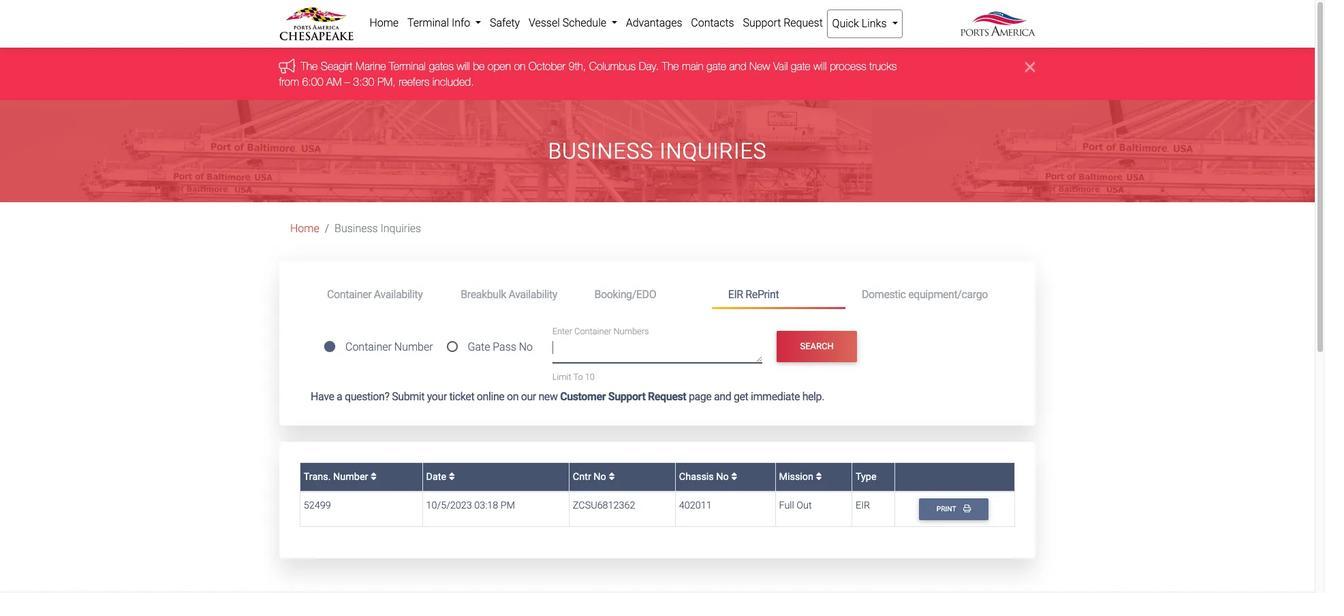 Task type: describe. For each thing, give the bounding box(es) containing it.
gates
[[429, 60, 454, 73]]

new
[[750, 60, 771, 73]]

be
[[473, 60, 485, 73]]

1 vertical spatial on
[[507, 390, 519, 403]]

print link
[[919, 499, 989, 520]]

process
[[830, 60, 867, 73]]

safety link
[[486, 10, 524, 37]]

2 gate from the left
[[791, 60, 811, 73]]

mission link
[[779, 471, 822, 483]]

quick
[[833, 17, 859, 30]]

safety
[[490, 16, 520, 29]]

booking/edo link
[[578, 282, 712, 307]]

0 horizontal spatial business
[[335, 222, 378, 235]]

domestic equipment/cargo
[[862, 288, 988, 301]]

open
[[488, 60, 511, 73]]

cntr no link
[[573, 471, 615, 483]]

out
[[797, 500, 812, 512]]

your
[[427, 390, 447, 403]]

container availability link
[[311, 282, 445, 307]]

vessel
[[529, 16, 560, 29]]

6:00
[[303, 75, 324, 88]]

10
[[585, 372, 595, 382]]

0 horizontal spatial no
[[519, 341, 533, 354]]

1 horizontal spatial inquiries
[[660, 138, 767, 164]]

terminal info link
[[403, 10, 486, 37]]

container availability
[[327, 288, 423, 301]]

get
[[734, 390, 749, 403]]

1 vertical spatial and
[[714, 390, 732, 403]]

have
[[311, 390, 334, 403]]

3:30
[[354, 75, 375, 88]]

10/5/2023
[[426, 500, 472, 512]]

new
[[539, 390, 558, 403]]

to
[[573, 372, 583, 382]]

eir reprint link
[[712, 282, 846, 309]]

online
[[477, 390, 505, 403]]

advantages link
[[622, 10, 687, 37]]

contacts link
[[687, 10, 739, 37]]

chassis
[[679, 471, 714, 483]]

pm
[[501, 500, 515, 512]]

trucks
[[870, 60, 897, 73]]

mission
[[779, 471, 816, 483]]

cntr
[[573, 471, 591, 483]]

info
[[452, 16, 470, 29]]

0 horizontal spatial inquiries
[[381, 222, 421, 235]]

03:18
[[475, 500, 498, 512]]

support request link
[[739, 10, 828, 37]]

0 horizontal spatial support
[[608, 390, 646, 403]]

day.
[[639, 60, 659, 73]]

sort image for cntr no
[[609, 472, 615, 482]]

home for the right home link
[[370, 16, 399, 29]]

seagirt
[[321, 60, 353, 73]]

availability for breakbulk availability
[[509, 288, 557, 301]]

no for chassis no
[[716, 471, 729, 483]]

terminal info
[[407, 16, 473, 29]]

help.
[[803, 390, 825, 403]]

availability for container availability
[[374, 288, 423, 301]]

a
[[337, 390, 342, 403]]

question?
[[345, 390, 390, 403]]

on inside the seagirt marine terminal gates will be open on october 9th, columbus day. the main gate and new vail gate will process trucks from 6:00 am – 3:30 pm, reefers included.
[[514, 60, 526, 73]]

the seagirt marine terminal gates will be open on october 9th, columbus day. the main gate and new vail gate will process trucks from 6:00 am – 3:30 pm, reefers included. alert
[[0, 48, 1315, 100]]

quick links
[[833, 17, 890, 30]]

0 vertical spatial support
[[743, 16, 781, 29]]

sort image for mission
[[816, 472, 822, 482]]

1 the from the left
[[301, 60, 318, 73]]

trans. number link
[[304, 471, 377, 483]]

limit
[[552, 372, 572, 382]]

search
[[800, 342, 834, 352]]

numbers
[[614, 327, 649, 337]]

cntr no
[[573, 471, 609, 483]]

1 horizontal spatial business
[[548, 138, 654, 164]]

links
[[862, 17, 887, 30]]

type
[[856, 471, 877, 483]]

vail
[[774, 60, 788, 73]]

trans. number
[[304, 471, 371, 483]]

support request
[[743, 16, 823, 29]]



Task type: locate. For each thing, give the bounding box(es) containing it.
container
[[327, 288, 372, 301], [575, 327, 612, 337], [346, 341, 392, 354]]

limit to 10
[[552, 372, 595, 382]]

no right cntr
[[594, 471, 606, 483]]

business
[[548, 138, 654, 164], [335, 222, 378, 235]]

reefers
[[399, 75, 430, 88]]

immediate
[[751, 390, 800, 403]]

eir for eir reprint
[[728, 288, 743, 301]]

full
[[779, 500, 794, 512]]

gate pass no
[[468, 341, 533, 354]]

Enter Container Numbers text field
[[552, 340, 763, 363]]

trans.
[[304, 471, 331, 483]]

0 horizontal spatial availability
[[374, 288, 423, 301]]

0 vertical spatial business
[[548, 138, 654, 164]]

sort image for chassis no
[[732, 472, 738, 482]]

zcsu6812362
[[573, 500, 636, 512]]

container number
[[346, 341, 433, 354]]

on left our
[[507, 390, 519, 403]]

–
[[345, 75, 351, 88]]

date link
[[426, 471, 455, 483]]

sort image right chassis at the bottom right
[[732, 472, 738, 482]]

0 vertical spatial and
[[730, 60, 747, 73]]

0 horizontal spatial home link
[[290, 222, 319, 235]]

0 vertical spatial container
[[327, 288, 372, 301]]

october
[[529, 60, 566, 73]]

included.
[[433, 75, 474, 88]]

pass
[[493, 341, 516, 354]]

1 horizontal spatial home link
[[365, 10, 403, 37]]

0 horizontal spatial eir
[[728, 288, 743, 301]]

1 vertical spatial inquiries
[[381, 222, 421, 235]]

1 horizontal spatial number
[[394, 341, 433, 354]]

1 sort image from the left
[[609, 472, 615, 482]]

vessel schedule
[[529, 16, 609, 29]]

no right pass
[[519, 341, 533, 354]]

0 vertical spatial on
[[514, 60, 526, 73]]

number for container number
[[394, 341, 433, 354]]

on
[[514, 60, 526, 73], [507, 390, 519, 403]]

1 horizontal spatial availability
[[509, 288, 557, 301]]

quick links link
[[828, 10, 903, 38]]

print
[[937, 505, 958, 514]]

terminal left "info"
[[407, 16, 449, 29]]

terminal inside the seagirt marine terminal gates will be open on october 9th, columbus day. the main gate and new vail gate will process trucks from 6:00 am – 3:30 pm, reefers included.
[[390, 60, 426, 73]]

breakbulk availability link
[[445, 282, 578, 307]]

2 will from the left
[[814, 60, 827, 73]]

container for container number
[[346, 341, 392, 354]]

schedule
[[563, 16, 607, 29]]

enter
[[552, 327, 572, 337]]

1 availability from the left
[[374, 288, 423, 301]]

marine
[[356, 60, 387, 73]]

will left process at the right
[[814, 60, 827, 73]]

will
[[457, 60, 470, 73], [814, 60, 827, 73]]

the seagirt marine terminal gates will be open on october 9th, columbus day. the main gate and new vail gate will process trucks from 6:00 am – 3:30 pm, reefers included. link
[[279, 60, 897, 88]]

support up new
[[743, 16, 781, 29]]

sort image
[[609, 472, 615, 482], [816, 472, 822, 482]]

eir down type
[[856, 500, 870, 512]]

chassis no
[[679, 471, 732, 483]]

business inquiries
[[548, 138, 767, 164], [335, 222, 421, 235]]

contacts
[[691, 16, 734, 29]]

equipment/cargo
[[909, 288, 988, 301]]

pm,
[[378, 75, 396, 88]]

support right the "customer"
[[608, 390, 646, 403]]

close image
[[1026, 59, 1036, 75]]

2 the from the left
[[662, 60, 679, 73]]

and left new
[[730, 60, 747, 73]]

0 vertical spatial number
[[394, 341, 433, 354]]

0 vertical spatial home
[[370, 16, 399, 29]]

search button
[[777, 331, 857, 363]]

1 horizontal spatial eir
[[856, 500, 870, 512]]

home for the left home link
[[290, 222, 319, 235]]

1 horizontal spatial sort image
[[816, 472, 822, 482]]

eir left reprint on the right of the page
[[728, 288, 743, 301]]

date
[[426, 471, 449, 483]]

our
[[521, 390, 536, 403]]

sort image inside mission link
[[816, 472, 822, 482]]

sort image inside cntr no 'link'
[[609, 472, 615, 482]]

container up container number
[[327, 288, 372, 301]]

0 horizontal spatial sort image
[[371, 472, 377, 482]]

number right trans.
[[333, 471, 368, 483]]

1 vertical spatial container
[[575, 327, 612, 337]]

customer
[[560, 390, 606, 403]]

0 vertical spatial terminal
[[407, 16, 449, 29]]

the up 6:00
[[301, 60, 318, 73]]

1 vertical spatial home
[[290, 222, 319, 235]]

sort image inside trans. number link
[[371, 472, 377, 482]]

eir inside eir reprint link
[[728, 288, 743, 301]]

sort image inside chassis no 'link'
[[732, 472, 738, 482]]

availability up container number
[[374, 288, 423, 301]]

and inside the seagirt marine terminal gates will be open on october 9th, columbus day. the main gate and new vail gate will process trucks from 6:00 am – 3:30 pm, reefers included.
[[730, 60, 747, 73]]

support
[[743, 16, 781, 29], [608, 390, 646, 403]]

1 sort image from the left
[[371, 472, 377, 482]]

1 vertical spatial number
[[333, 471, 368, 483]]

sort image for trans. number
[[371, 472, 377, 482]]

the
[[301, 60, 318, 73], [662, 60, 679, 73]]

0 horizontal spatial request
[[648, 390, 687, 403]]

3 sort image from the left
[[732, 472, 738, 482]]

sort image for date
[[449, 472, 455, 482]]

container up question?
[[346, 341, 392, 354]]

eir reprint
[[728, 288, 779, 301]]

terminal up reefers
[[390, 60, 426, 73]]

availability inside container availability link
[[374, 288, 423, 301]]

container right enter
[[575, 327, 612, 337]]

columbus
[[590, 60, 636, 73]]

main
[[682, 60, 704, 73]]

1 horizontal spatial home
[[370, 16, 399, 29]]

gate
[[707, 60, 727, 73], [791, 60, 811, 73]]

chassis no link
[[679, 471, 738, 483]]

have a question? submit your ticket online on our new customer support request page and get immediate help.
[[311, 390, 825, 403]]

0 vertical spatial eir
[[728, 288, 743, 301]]

home
[[370, 16, 399, 29], [290, 222, 319, 235]]

0 horizontal spatial gate
[[707, 60, 727, 73]]

0 vertical spatial business inquiries
[[548, 138, 767, 164]]

sort image up 10/5/2023
[[449, 472, 455, 482]]

the right day.
[[662, 60, 679, 73]]

booking/edo
[[595, 288, 656, 301]]

request left quick
[[784, 16, 823, 29]]

1 vertical spatial eir
[[856, 500, 870, 512]]

1 horizontal spatial business inquiries
[[548, 138, 767, 164]]

gate
[[468, 341, 490, 354]]

0 horizontal spatial the
[[301, 60, 318, 73]]

container for container availability
[[327, 288, 372, 301]]

1 vertical spatial business inquiries
[[335, 222, 421, 235]]

request left page
[[648, 390, 687, 403]]

am
[[327, 75, 342, 88]]

1 vertical spatial terminal
[[390, 60, 426, 73]]

2 availability from the left
[[509, 288, 557, 301]]

1 horizontal spatial the
[[662, 60, 679, 73]]

reprint
[[746, 288, 779, 301]]

0 horizontal spatial will
[[457, 60, 470, 73]]

0 horizontal spatial sort image
[[609, 472, 615, 482]]

inquiries
[[660, 138, 767, 164], [381, 222, 421, 235]]

and left the get
[[714, 390, 732, 403]]

enter container numbers
[[552, 327, 649, 337]]

0 vertical spatial request
[[784, 16, 823, 29]]

1 will from the left
[[457, 60, 470, 73]]

eir for eir
[[856, 500, 870, 512]]

from
[[279, 75, 299, 88]]

1 horizontal spatial request
[[784, 16, 823, 29]]

1 vertical spatial support
[[608, 390, 646, 403]]

10/5/2023 03:18 pm
[[426, 500, 515, 512]]

domestic
[[862, 288, 906, 301]]

domestic equipment/cargo link
[[846, 282, 1005, 307]]

1 horizontal spatial no
[[594, 471, 606, 483]]

2 sort image from the left
[[816, 472, 822, 482]]

no right chassis at the bottom right
[[716, 471, 729, 483]]

availability up enter
[[509, 288, 557, 301]]

breakbulk
[[461, 288, 506, 301]]

sort image
[[371, 472, 377, 482], [449, 472, 455, 482], [732, 472, 738, 482]]

1 vertical spatial home link
[[290, 222, 319, 235]]

2 horizontal spatial no
[[716, 471, 729, 483]]

52499
[[304, 500, 331, 512]]

2 horizontal spatial sort image
[[732, 472, 738, 482]]

1 vertical spatial business
[[335, 222, 378, 235]]

sort image right trans.
[[371, 472, 377, 482]]

request
[[784, 16, 823, 29], [648, 390, 687, 403]]

sort image inside date link
[[449, 472, 455, 482]]

1 vertical spatial request
[[648, 390, 687, 403]]

page
[[689, 390, 712, 403]]

0 horizontal spatial business inquiries
[[335, 222, 421, 235]]

1 horizontal spatial support
[[743, 16, 781, 29]]

9th,
[[569, 60, 587, 73]]

number up submit in the left of the page
[[394, 341, 433, 354]]

0 vertical spatial inquiries
[[660, 138, 767, 164]]

no
[[519, 341, 533, 354], [594, 471, 606, 483], [716, 471, 729, 483]]

advantages
[[626, 16, 683, 29]]

submit
[[392, 390, 425, 403]]

breakbulk availability
[[461, 288, 557, 301]]

ticket
[[449, 390, 475, 403]]

1 horizontal spatial will
[[814, 60, 827, 73]]

print image
[[964, 505, 971, 513]]

bullhorn image
[[279, 58, 301, 73]]

on right 'open'
[[514, 60, 526, 73]]

availability inside breakbulk availability link
[[509, 288, 557, 301]]

gate right main
[[707, 60, 727, 73]]

0 horizontal spatial home
[[290, 222, 319, 235]]

eir
[[728, 288, 743, 301], [856, 500, 870, 512]]

full out
[[779, 500, 812, 512]]

number for trans. number
[[333, 471, 368, 483]]

1 gate from the left
[[707, 60, 727, 73]]

no for cntr no
[[594, 471, 606, 483]]

0 vertical spatial home link
[[365, 10, 403, 37]]

1 horizontal spatial sort image
[[449, 472, 455, 482]]

2 sort image from the left
[[449, 472, 455, 482]]

2 vertical spatial container
[[346, 341, 392, 354]]

0 horizontal spatial number
[[333, 471, 368, 483]]

1 horizontal spatial gate
[[791, 60, 811, 73]]

customer support request link
[[560, 390, 687, 403]]

gate right the vail
[[791, 60, 811, 73]]

will left be on the left of page
[[457, 60, 470, 73]]



Task type: vqa. For each thing, say whether or not it's contained in the screenshot.
at in the When pre-advising a dual move, select both the IN move type and OUT move type in Step 1. This will connect the two moves as one visit. If the moves are created as single and should be dual the PINs will not work at the gate, but can be paired/unpaired in the edit screen before the driver arrives.
no



